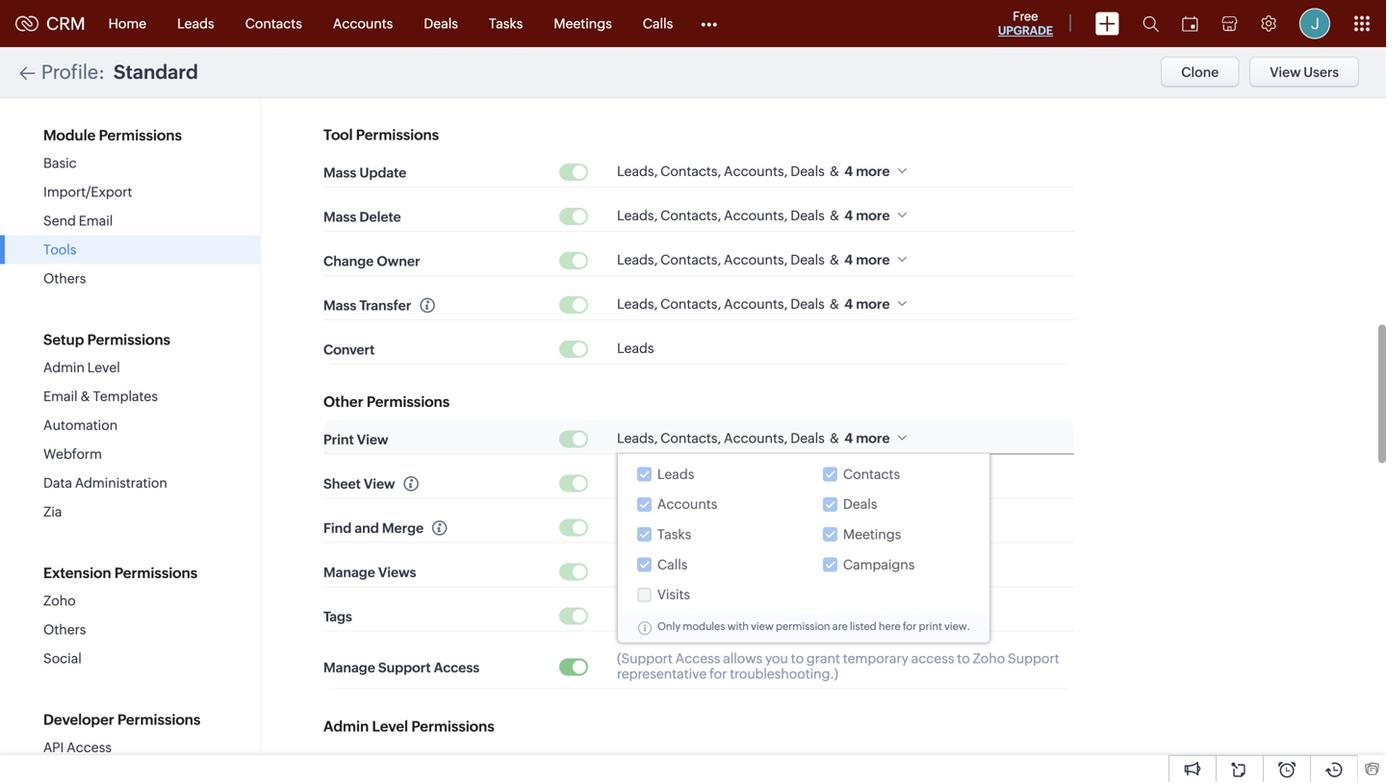 Task type: vqa. For each thing, say whether or not it's contained in the screenshot.
CONTACTS image
no



Task type: describe. For each thing, give the bounding box(es) containing it.
leads link
[[162, 0, 230, 47]]

permissions for tool permissions
[[356, 127, 439, 143]]

and
[[355, 521, 379, 536]]

print
[[323, 432, 354, 448]]

find
[[323, 521, 352, 536]]

1 vertical spatial tasks
[[657, 527, 691, 542]]

sheet
[[323, 477, 361, 492]]

leads, contacts, accounts, deals, campaigns
[[617, 475, 903, 490]]

2 leads, from the top
[[617, 208, 658, 223]]

other
[[323, 394, 363, 411]]

8 contacts, from the top
[[661, 608, 721, 623]]

view users
[[1270, 64, 1339, 80]]

view users button
[[1250, 57, 1359, 88]]

mass update
[[323, 165, 406, 181]]

1 to from the left
[[791, 651, 804, 667]]

:
[[98, 61, 105, 83]]

0 horizontal spatial accounts
[[333, 16, 393, 31]]

convert
[[323, 342, 375, 358]]

admin level
[[43, 360, 120, 375]]

4 leads, contacts, accounts, deals & 4 more from the top
[[617, 297, 890, 312]]

other permissions
[[323, 394, 450, 411]]

access
[[911, 651, 954, 667]]

automation
[[43, 418, 118, 433]]

profile : standard
[[41, 61, 198, 83]]

4 for mass delete
[[844, 208, 853, 223]]

mass for mass transfer
[[323, 298, 356, 314]]

1 horizontal spatial email
[[79, 213, 113, 229]]

only
[[657, 621, 681, 633]]

users
[[1304, 64, 1339, 80]]

profile
[[41, 61, 98, 83]]

0 vertical spatial campaigns
[[831, 475, 903, 490]]

leads, contacts, accounts, deals & 4 more for print view
[[617, 431, 890, 446]]

6 leads, contacts, accounts, deals & 4 more from the top
[[617, 608, 890, 623]]

permissions for extension permissions
[[114, 565, 197, 582]]

print view
[[323, 432, 388, 448]]

permissions for developer permissions
[[117, 712, 201, 729]]

custom
[[617, 564, 667, 579]]

3 accounts, from the top
[[724, 252, 788, 268]]

you
[[765, 651, 788, 667]]

2 vertical spatial leads
[[657, 467, 694, 482]]

contacts link
[[230, 0, 318, 47]]

access for (support access allows you to grant temporary access to zoho support representative for troubleshooting.)
[[675, 651, 720, 667]]

2 contacts, from the top
[[661, 208, 721, 223]]

mass for mass delete
[[323, 210, 356, 225]]

api
[[43, 740, 64, 756]]

2 accounts, from the top
[[724, 208, 788, 223]]

representative
[[617, 667, 707, 682]]

more for mass update
[[856, 164, 890, 179]]

find and merge
[[323, 521, 424, 536]]

mass for mass update
[[323, 165, 356, 181]]

view inside button
[[1270, 64, 1301, 80]]

0 horizontal spatial zoho
[[43, 593, 76, 609]]

7 contacts, from the top
[[661, 519, 721, 535]]

here
[[879, 621, 901, 633]]

free
[[1013, 9, 1038, 24]]

setup permissions
[[43, 332, 170, 348]]

tool
[[323, 127, 353, 143]]

crm link
[[15, 14, 85, 33]]

leads, contacts, accounts, deals
[[617, 519, 825, 535]]

standard
[[114, 61, 198, 83]]

4 leads, from the top
[[617, 297, 658, 312]]

view
[[751, 621, 774, 633]]

clone
[[1181, 64, 1219, 80]]

6 leads, from the top
[[617, 475, 658, 490]]

data
[[43, 476, 72, 491]]

6 contacts, from the top
[[661, 475, 721, 490]]

view for print view
[[357, 432, 388, 448]]

data administration
[[43, 476, 167, 491]]

Other Modules field
[[689, 8, 730, 39]]

zoho inside "(support access allows you to grant temporary access to zoho support representative for troubleshooting.)"
[[973, 651, 1005, 667]]

basic
[[43, 155, 77, 171]]

free upgrade
[[998, 9, 1053, 37]]

5 leads, from the top
[[617, 431, 658, 446]]

tasks inside tasks link
[[489, 16, 523, 31]]

4 more from the top
[[856, 297, 890, 312]]

views
[[378, 565, 416, 581]]

1 horizontal spatial leads
[[617, 341, 654, 356]]

deals link
[[408, 0, 474, 47]]

mass transfer
[[323, 298, 411, 314]]

calendar image
[[1182, 16, 1199, 31]]

send
[[43, 213, 76, 229]]

7 leads, from the top
[[617, 519, 658, 535]]

profile image
[[1300, 8, 1330, 39]]

1 horizontal spatial accounts
[[657, 497, 717, 512]]

support inside "(support access allows you to grant temporary access to zoho support representative for troubleshooting.)"
[[1008, 651, 1059, 667]]

update
[[359, 165, 406, 181]]

administration
[[75, 476, 167, 491]]

allows
[[723, 651, 763, 667]]

permissions down manage support access
[[411, 719, 494, 735]]

permission
[[776, 621, 830, 633]]

webform
[[43, 447, 102, 462]]

mass delete
[[323, 210, 401, 225]]

4 accounts, from the top
[[724, 297, 788, 312]]

view.
[[944, 621, 970, 633]]

leads, contacts, accounts, deals & 4 more for mass update
[[617, 164, 890, 179]]

only modules with view permission are listed here for print view.
[[657, 621, 970, 633]]

module
[[43, 127, 96, 144]]

accounts link
[[318, 0, 408, 47]]

merge
[[382, 521, 424, 536]]

2 others from the top
[[43, 622, 86, 638]]

extension permissions
[[43, 565, 197, 582]]

developer permissions
[[43, 712, 201, 729]]

home link
[[93, 0, 162, 47]]

3 contacts, from the top
[[661, 252, 721, 268]]

tool permissions
[[323, 127, 439, 143]]

1 vertical spatial meetings
[[843, 527, 901, 542]]

1 vertical spatial contacts
[[843, 467, 900, 482]]

tags
[[323, 610, 352, 625]]

social
[[43, 651, 82, 667]]

admin level permissions
[[323, 719, 494, 735]]

extension
[[43, 565, 111, 582]]

0 horizontal spatial email
[[43, 389, 78, 404]]

4 4 from the top
[[844, 297, 853, 312]]

print
[[919, 621, 942, 633]]

admin for admin level
[[43, 360, 85, 375]]

with
[[727, 621, 749, 633]]



Task type: locate. For each thing, give the bounding box(es) containing it.
zoho right access
[[973, 651, 1005, 667]]

calls link
[[627, 0, 689, 47]]

clone button
[[1161, 57, 1239, 88]]

for
[[903, 621, 917, 633], [710, 667, 727, 682]]

zoho
[[43, 593, 76, 609], [973, 651, 1005, 667]]

visits
[[657, 587, 690, 603]]

mass down tool
[[323, 165, 356, 181]]

leads, contacts, accounts, deals & 4 more
[[617, 164, 890, 179], [617, 208, 890, 223], [617, 252, 890, 268], [617, 297, 890, 312], [617, 431, 890, 446], [617, 608, 890, 623]]

contacts
[[245, 16, 302, 31], [843, 467, 900, 482]]

view left users at the top right of page
[[1270, 64, 1301, 80]]

1 manage from the top
[[323, 565, 375, 581]]

profile element
[[1288, 0, 1342, 47]]

meetings inside meetings link
[[554, 16, 612, 31]]

tasks right deals link
[[489, 16, 523, 31]]

developer
[[43, 712, 114, 729]]

deals
[[424, 16, 458, 31], [791, 164, 825, 179], [791, 208, 825, 223], [791, 252, 825, 268], [791, 297, 825, 312], [791, 431, 825, 446], [843, 497, 877, 512], [791, 519, 825, 535], [791, 608, 825, 623]]

(support
[[617, 651, 673, 667]]

tasks up custom view
[[657, 527, 691, 542]]

create menu element
[[1084, 0, 1131, 47]]

0 vertical spatial tasks
[[489, 16, 523, 31]]

2 mass from the top
[[323, 210, 356, 225]]

access down modules
[[675, 651, 720, 667]]

1 vertical spatial for
[[710, 667, 727, 682]]

grant
[[807, 651, 840, 667]]

3 more from the top
[[856, 252, 890, 268]]

permissions up update
[[356, 127, 439, 143]]

&
[[830, 164, 840, 179], [830, 208, 840, 223], [830, 252, 840, 268], [830, 297, 840, 312], [80, 389, 90, 404], [830, 431, 840, 446], [830, 608, 840, 623]]

manage for manage views
[[323, 565, 375, 581]]

1 vertical spatial leads
[[617, 341, 654, 356]]

0 horizontal spatial for
[[710, 667, 727, 682]]

3 leads, contacts, accounts, deals & 4 more from the top
[[617, 252, 890, 268]]

to right the you
[[791, 651, 804, 667]]

permissions right the developer
[[117, 712, 201, 729]]

5 more from the top
[[856, 431, 890, 446]]

view right print
[[357, 432, 388, 448]]

8 accounts, from the top
[[724, 608, 788, 623]]

module permissions
[[43, 127, 182, 144]]

calls
[[643, 16, 673, 31], [657, 557, 688, 573]]

1 vertical spatial level
[[372, 719, 408, 735]]

mass left delete
[[323, 210, 356, 225]]

1 vertical spatial manage
[[323, 661, 375, 676]]

leads
[[177, 16, 214, 31], [617, 341, 654, 356], [657, 467, 694, 482]]

view for custom view
[[669, 564, 700, 579]]

0 horizontal spatial level
[[87, 360, 120, 375]]

0 horizontal spatial to
[[791, 651, 804, 667]]

1 horizontal spatial contacts
[[843, 467, 900, 482]]

level for admin level permissions
[[372, 719, 408, 735]]

0 horizontal spatial access
[[67, 740, 112, 756]]

0 vertical spatial mass
[[323, 165, 356, 181]]

permissions down the standard
[[99, 127, 182, 144]]

search image
[[1143, 15, 1159, 32]]

custom view
[[617, 564, 700, 579]]

upgrade
[[998, 24, 1053, 37]]

leads,
[[617, 164, 658, 179], [617, 208, 658, 223], [617, 252, 658, 268], [617, 297, 658, 312], [617, 431, 658, 446], [617, 475, 658, 490], [617, 519, 658, 535], [617, 608, 658, 623]]

level
[[87, 360, 120, 375], [372, 719, 408, 735]]

1 horizontal spatial support
[[1008, 651, 1059, 667]]

for inside "(support access allows you to grant temporary access to zoho support representative for troubleshooting.)"
[[710, 667, 727, 682]]

for down modules
[[710, 667, 727, 682]]

contacts right leads link
[[245, 16, 302, 31]]

manage up tags
[[323, 565, 375, 581]]

level down setup permissions
[[87, 360, 120, 375]]

0 vertical spatial calls
[[643, 16, 673, 31]]

for right here
[[903, 621, 917, 633]]

search element
[[1131, 0, 1171, 47]]

meetings up listed
[[843, 527, 901, 542]]

1 vertical spatial email
[[43, 389, 78, 404]]

1 vertical spatial others
[[43, 622, 86, 638]]

logo image
[[15, 16, 39, 31]]

view for sheet view
[[364, 477, 395, 492]]

1 4 from the top
[[844, 164, 853, 179]]

delete
[[359, 210, 401, 225]]

deals,
[[791, 475, 828, 490]]

zoho down the extension
[[43, 593, 76, 609]]

1 others from the top
[[43, 271, 86, 286]]

accounts left deals link
[[333, 16, 393, 31]]

api access
[[43, 740, 112, 756]]

temporary
[[843, 651, 909, 667]]

3 mass from the top
[[323, 298, 356, 314]]

campaigns right deals,
[[831, 475, 903, 490]]

permissions for setup permissions
[[87, 332, 170, 348]]

access for api access
[[67, 740, 112, 756]]

transfer
[[359, 298, 411, 314]]

0 vertical spatial contacts
[[245, 16, 302, 31]]

5 4 from the top
[[844, 431, 853, 446]]

0 horizontal spatial meetings
[[554, 16, 612, 31]]

1 mass from the top
[[323, 165, 356, 181]]

are
[[833, 621, 848, 633]]

mass
[[323, 165, 356, 181], [323, 210, 356, 225], [323, 298, 356, 314]]

1 horizontal spatial admin
[[323, 719, 369, 735]]

access down the developer
[[67, 740, 112, 756]]

1 contacts, from the top
[[661, 164, 721, 179]]

1 horizontal spatial level
[[372, 719, 408, 735]]

more for print view
[[856, 431, 890, 446]]

access
[[675, 651, 720, 667], [434, 661, 480, 676], [67, 740, 112, 756]]

4 contacts, from the top
[[661, 297, 721, 312]]

manage
[[323, 565, 375, 581], [323, 661, 375, 676]]

troubleshooting.)
[[730, 667, 838, 682]]

view right sheet
[[364, 477, 395, 492]]

email
[[79, 213, 113, 229], [43, 389, 78, 404]]

others up social
[[43, 622, 86, 638]]

2 horizontal spatial access
[[675, 651, 720, 667]]

(support access allows you to grant temporary access to zoho support representative for troubleshooting.)
[[617, 651, 1059, 682]]

1 vertical spatial zoho
[[973, 651, 1005, 667]]

accounts
[[333, 16, 393, 31], [657, 497, 717, 512]]

2 horizontal spatial leads
[[657, 467, 694, 482]]

campaigns up here
[[843, 557, 915, 573]]

templates
[[93, 389, 158, 404]]

0 horizontal spatial support
[[378, 661, 431, 676]]

1 vertical spatial campaigns
[[843, 557, 915, 573]]

1 horizontal spatial access
[[434, 661, 480, 676]]

7 accounts, from the top
[[724, 519, 788, 535]]

0 horizontal spatial contacts
[[245, 16, 302, 31]]

2 vertical spatial mass
[[323, 298, 356, 314]]

listed
[[850, 621, 877, 633]]

manage down tags
[[323, 661, 375, 676]]

1 more from the top
[[856, 164, 890, 179]]

email down import/export
[[79, 213, 113, 229]]

1 leads, from the top
[[617, 164, 658, 179]]

1 horizontal spatial for
[[903, 621, 917, 633]]

admin for admin level permissions
[[323, 719, 369, 735]]

meetings link
[[538, 0, 627, 47]]

2 leads, contacts, accounts, deals & 4 more from the top
[[617, 208, 890, 223]]

1 horizontal spatial tasks
[[657, 527, 691, 542]]

3 4 from the top
[[844, 252, 853, 268]]

to right access
[[957, 651, 970, 667]]

0 vertical spatial meetings
[[554, 16, 612, 31]]

accounts,
[[724, 164, 788, 179], [724, 208, 788, 223], [724, 252, 788, 268], [724, 297, 788, 312], [724, 431, 788, 446], [724, 475, 788, 490], [724, 519, 788, 535], [724, 608, 788, 623]]

more for change owner
[[856, 252, 890, 268]]

email up automation
[[43, 389, 78, 404]]

others down tools
[[43, 271, 86, 286]]

manage views
[[323, 565, 416, 581]]

2 to from the left
[[957, 651, 970, 667]]

permissions up admin level
[[87, 332, 170, 348]]

2 more from the top
[[856, 208, 890, 223]]

home
[[108, 16, 146, 31]]

5 contacts, from the top
[[661, 431, 721, 446]]

more for mass delete
[[856, 208, 890, 223]]

4 for mass update
[[844, 164, 853, 179]]

accounts up 'leads, contacts, accounts, deals'
[[657, 497, 717, 512]]

level down manage support access
[[372, 719, 408, 735]]

leads, contacts, accounts, deals & 4 more for change owner
[[617, 252, 890, 268]]

3 leads, from the top
[[617, 252, 658, 268]]

0 vertical spatial admin
[[43, 360, 85, 375]]

create menu image
[[1096, 12, 1120, 35]]

1 vertical spatial mass
[[323, 210, 356, 225]]

contacts,
[[661, 164, 721, 179], [661, 208, 721, 223], [661, 252, 721, 268], [661, 297, 721, 312], [661, 431, 721, 446], [661, 475, 721, 490], [661, 519, 721, 535], [661, 608, 721, 623]]

4 for print view
[[844, 431, 853, 446]]

admin down manage support access
[[323, 719, 369, 735]]

1 vertical spatial calls
[[657, 557, 688, 573]]

8 leads, from the top
[[617, 608, 658, 623]]

view up visits
[[669, 564, 700, 579]]

0 vertical spatial manage
[[323, 565, 375, 581]]

5 leads, contacts, accounts, deals & 4 more from the top
[[617, 431, 890, 446]]

0 vertical spatial email
[[79, 213, 113, 229]]

calls left other modules field
[[643, 16, 673, 31]]

1 accounts, from the top
[[724, 164, 788, 179]]

contacts right deals,
[[843, 467, 900, 482]]

more
[[856, 164, 890, 179], [856, 208, 890, 223], [856, 252, 890, 268], [856, 297, 890, 312], [856, 431, 890, 446], [856, 608, 890, 623]]

0 vertical spatial accounts
[[333, 16, 393, 31]]

5 accounts, from the top
[[724, 431, 788, 446]]

import/export
[[43, 184, 132, 200]]

0 vertical spatial zoho
[[43, 593, 76, 609]]

zia
[[43, 504, 62, 520]]

leads, contacts, accounts, deals & 4 more for mass delete
[[617, 208, 890, 223]]

1 vertical spatial admin
[[323, 719, 369, 735]]

1 vertical spatial accounts
[[657, 497, 717, 512]]

4 for change owner
[[844, 252, 853, 268]]

6 4 from the top
[[844, 608, 853, 623]]

level for admin level
[[87, 360, 120, 375]]

owner
[[377, 254, 420, 269]]

meetings left calls link
[[554, 16, 612, 31]]

send email
[[43, 213, 113, 229]]

6 more from the top
[[856, 608, 890, 623]]

2 manage from the top
[[323, 661, 375, 676]]

0 vertical spatial level
[[87, 360, 120, 375]]

access inside "(support access allows you to grant temporary access to zoho support representative for troubleshooting.)"
[[675, 651, 720, 667]]

permissions up print view
[[367, 394, 450, 411]]

0 horizontal spatial admin
[[43, 360, 85, 375]]

access up admin level permissions
[[434, 661, 480, 676]]

permissions right the extension
[[114, 565, 197, 582]]

tasks link
[[474, 0, 538, 47]]

tools
[[43, 242, 76, 258]]

modules
[[683, 621, 725, 633]]

crm
[[46, 14, 85, 33]]

1 horizontal spatial to
[[957, 651, 970, 667]]

0 horizontal spatial tasks
[[489, 16, 523, 31]]

change owner
[[323, 254, 420, 269]]

0 vertical spatial others
[[43, 271, 86, 286]]

manage support access
[[323, 661, 480, 676]]

1 leads, contacts, accounts, deals & 4 more from the top
[[617, 164, 890, 179]]

manage for manage support access
[[323, 661, 375, 676]]

setup
[[43, 332, 84, 348]]

view
[[1270, 64, 1301, 80], [357, 432, 388, 448], [364, 477, 395, 492], [669, 564, 700, 579]]

1 horizontal spatial zoho
[[973, 651, 1005, 667]]

permissions for other permissions
[[367, 394, 450, 411]]

permissions for module permissions
[[99, 127, 182, 144]]

mass down change
[[323, 298, 356, 314]]

tasks
[[489, 16, 523, 31], [657, 527, 691, 542]]

6 accounts, from the top
[[724, 475, 788, 490]]

calls up visits
[[657, 557, 688, 573]]

admin down setup
[[43, 360, 85, 375]]

email & templates
[[43, 389, 158, 404]]

1 horizontal spatial meetings
[[843, 527, 901, 542]]

4
[[844, 164, 853, 179], [844, 208, 853, 223], [844, 252, 853, 268], [844, 297, 853, 312], [844, 431, 853, 446], [844, 608, 853, 623]]

2 4 from the top
[[844, 208, 853, 223]]

0 vertical spatial leads
[[177, 16, 214, 31]]

support
[[1008, 651, 1059, 667], [378, 661, 431, 676]]

permissions
[[356, 127, 439, 143], [99, 127, 182, 144], [87, 332, 170, 348], [367, 394, 450, 411], [114, 565, 197, 582], [117, 712, 201, 729], [411, 719, 494, 735]]

change
[[323, 254, 374, 269]]

campaigns
[[831, 475, 903, 490], [843, 557, 915, 573]]

0 horizontal spatial leads
[[177, 16, 214, 31]]

0 vertical spatial for
[[903, 621, 917, 633]]



